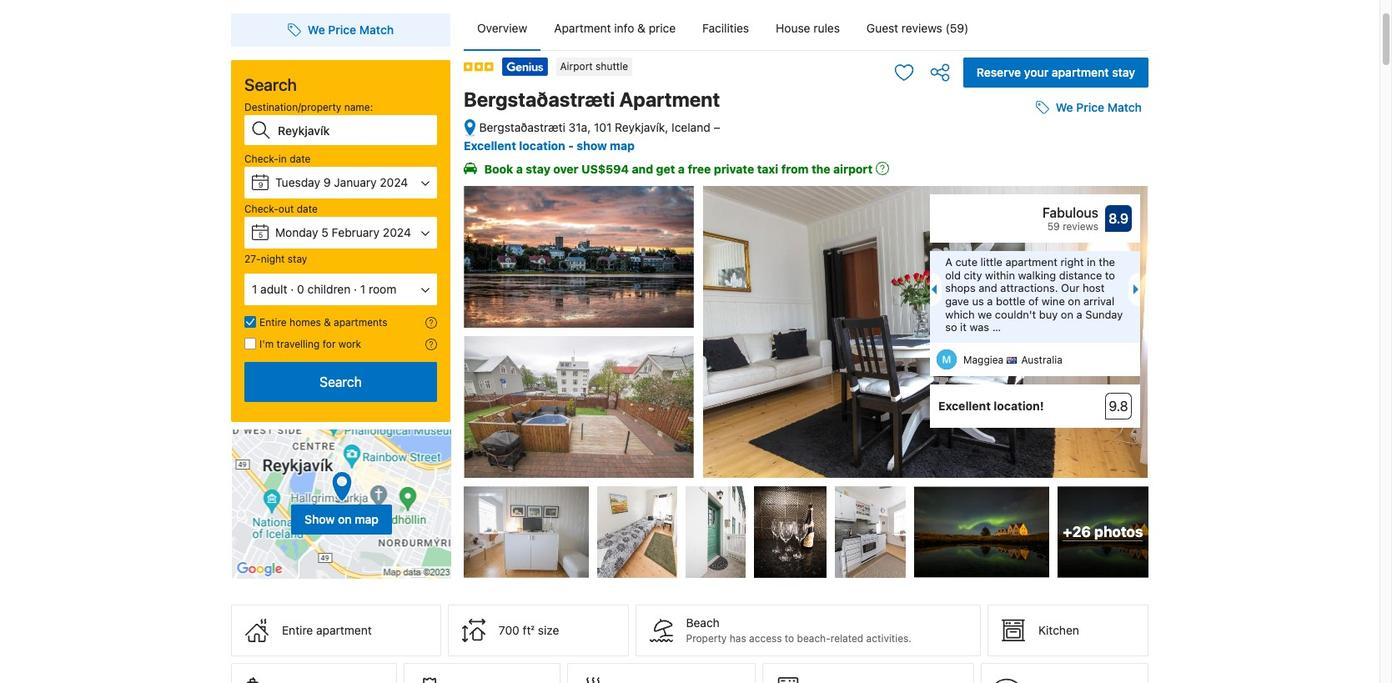 Task type: locate. For each thing, give the bounding box(es) containing it.
1 vertical spatial to
[[785, 632, 794, 645]]

we down reserve your apartment stay button
[[1056, 100, 1073, 114]]

bergstaðastræti for 31a,
[[479, 120, 566, 134]]

0 vertical spatial 2024
[[380, 175, 408, 189]]

1 vertical spatial we price match button
[[1029, 93, 1149, 123]]

maggiea
[[964, 354, 1004, 366]]

map down the reykjavík,
[[610, 138, 635, 152]]

1 vertical spatial we price match
[[1056, 100, 1142, 114]]

airport shuttle
[[560, 60, 628, 73]]

reviews
[[902, 21, 943, 35], [1063, 220, 1099, 233]]

+26 photos link
[[1058, 486, 1149, 578]]

we up destination/property name:
[[308, 23, 325, 37]]

700
[[499, 623, 520, 637]]

2 horizontal spatial stay
[[1112, 65, 1135, 79]]

apartment inside the a cute little apartment right in the old city within walking distance to shops and attractions.  our host gave us a bottle of wine on arrival which we couldn't buy on a sunday so it was …
[[1006, 255, 1058, 269]]

stay
[[1112, 65, 1135, 79], [526, 162, 551, 176], [288, 253, 307, 265]]

5
[[321, 225, 328, 239], [258, 230, 263, 239]]

0 vertical spatial the
[[812, 162, 831, 176]]

bergstaðastræti inside bergstaðastræti 31a, 101 reykjavík, iceland – excellent location - show map
[[479, 120, 566, 134]]

1 horizontal spatial we price match
[[1056, 100, 1142, 114]]

map
[[610, 138, 635, 152], [355, 512, 379, 526]]

price
[[649, 21, 676, 35]]

search inside search button
[[320, 375, 362, 390]]

0 vertical spatial excellent
[[464, 138, 516, 152]]

0 vertical spatial stay
[[1112, 65, 1135, 79]]

9
[[323, 175, 331, 189], [258, 180, 263, 189]]

& up for
[[324, 316, 331, 329]]

2024
[[380, 175, 408, 189], [383, 225, 411, 239]]

0 vertical spatial check-
[[244, 153, 279, 165]]

we
[[978, 307, 992, 321]]

bergstaðastræti apartment
[[464, 88, 720, 111]]

8.9
[[1109, 211, 1129, 226]]

we price match for right we price match dropdown button
[[1056, 100, 1142, 114]]

1 vertical spatial entire
[[282, 623, 313, 637]]

we price match down reserve your apartment stay button
[[1056, 100, 1142, 114]]

0 horizontal spatial map
[[355, 512, 379, 526]]

+26 photos
[[1063, 523, 1143, 541]]

apartment inside button
[[1052, 65, 1109, 79]]

scored 8.9 element
[[1105, 205, 1132, 232]]

on right show in the bottom left of the page
[[338, 512, 352, 526]]

1 vertical spatial apartment
[[619, 88, 720, 111]]

we price match button
[[281, 15, 401, 45], [1029, 93, 1149, 123]]

· right children
[[354, 282, 357, 296]]

1 horizontal spatial excellent
[[939, 399, 991, 413]]

check-out date
[[244, 203, 318, 215]]

entire inside button
[[282, 623, 313, 637]]

excellent down "maggiea"
[[939, 399, 991, 413]]

0 vertical spatial reviews
[[902, 21, 943, 35]]

to right host
[[1105, 268, 1115, 282]]

1 vertical spatial price
[[1076, 100, 1105, 114]]

entire
[[259, 316, 287, 329], [282, 623, 313, 637]]

2 vertical spatial stay
[[288, 253, 307, 265]]

0 horizontal spatial apartment
[[554, 21, 611, 35]]

reviews right 59
[[1063, 220, 1099, 233]]

taxi image
[[464, 163, 477, 174]]

& for price
[[638, 21, 646, 35]]

0 vertical spatial bergstaðastræti
[[464, 88, 615, 111]]

1 horizontal spatial to
[[1105, 268, 1115, 282]]

·
[[291, 282, 294, 296], [354, 282, 357, 296]]

0 horizontal spatial ·
[[291, 282, 294, 296]]

2024 for monday 5 february 2024
[[383, 225, 411, 239]]

1 vertical spatial the
[[1099, 255, 1115, 269]]

buy
[[1039, 307, 1058, 321]]

a right us
[[987, 294, 993, 308]]

match up name:
[[359, 23, 394, 37]]

on inside search section
[[338, 512, 352, 526]]

0 horizontal spatial price
[[328, 23, 356, 37]]

excellent inside bergstaðastræti 31a, 101 reykjavík, iceland – excellent location - show map
[[464, 138, 516, 152]]

5 right monday
[[321, 225, 328, 239]]

related
[[831, 632, 864, 645]]

a
[[516, 162, 523, 176], [678, 162, 685, 176], [987, 294, 993, 308], [1077, 307, 1083, 321]]

stay inside search section
[[288, 253, 307, 265]]

and up we
[[979, 281, 998, 295]]

1 1 from the left
[[252, 282, 257, 296]]

1 vertical spatial map
[[355, 512, 379, 526]]

search up destination/property
[[244, 75, 297, 94]]

1 vertical spatial search
[[320, 375, 362, 390]]

tuesday 9 january 2024
[[275, 175, 408, 189]]

1 horizontal spatial we price match button
[[1029, 93, 1149, 123]]

0 horizontal spatial in
[[279, 153, 287, 165]]

shops
[[945, 281, 976, 295]]

1 vertical spatial and
[[979, 281, 998, 295]]

1 horizontal spatial &
[[638, 21, 646, 35]]

date up "tuesday"
[[290, 153, 311, 165]]

show on map
[[305, 512, 379, 526]]

we price match button down reserve your apartment stay button
[[1029, 93, 1149, 123]]

0 vertical spatial date
[[290, 153, 311, 165]]

date for check-out date
[[297, 203, 318, 215]]

destination/property name:
[[244, 101, 373, 113]]

we price match inside search section
[[308, 23, 394, 37]]

and left the get
[[632, 162, 653, 176]]

distance
[[1059, 268, 1102, 282]]

1 vertical spatial &
[[324, 316, 331, 329]]

1 horizontal spatial price
[[1076, 100, 1105, 114]]

shuttle
[[596, 60, 628, 73]]

1 vertical spatial stay
[[526, 162, 551, 176]]

1 adult · 0 children · 1 room button
[[244, 274, 437, 305]]

entire for entire homes & apartments
[[259, 316, 287, 329]]

…
[[992, 320, 1001, 334]]

0 horizontal spatial match
[[359, 23, 394, 37]]

1 vertical spatial we
[[1056, 100, 1073, 114]]

gave
[[945, 294, 969, 308]]

0 horizontal spatial 1
[[252, 282, 257, 296]]

9 down check-in date
[[258, 180, 263, 189]]

& right info
[[638, 21, 646, 35]]

1 horizontal spatial in
[[1087, 255, 1096, 269]]

kitchen button
[[988, 605, 1149, 657]]

0 horizontal spatial to
[[785, 632, 794, 645]]

apartment up iceland
[[619, 88, 720, 111]]

to
[[1105, 268, 1115, 282], [785, 632, 794, 645]]

excellent up book
[[464, 138, 516, 152]]

scored 9.8 element
[[1105, 393, 1132, 420]]

apartment
[[554, 21, 611, 35], [619, 88, 720, 111]]

1 vertical spatial match
[[1108, 100, 1142, 114]]

0 vertical spatial price
[[328, 23, 356, 37]]

wine
[[1042, 294, 1065, 308]]

1 horizontal spatial we
[[1056, 100, 1073, 114]]

monday 5 february 2024
[[275, 225, 411, 239]]

homes
[[290, 316, 321, 329]]

iceland
[[672, 120, 711, 134]]

0 vertical spatial match
[[359, 23, 394, 37]]

0 vertical spatial entire
[[259, 316, 287, 329]]

1 vertical spatial apartment
[[1006, 255, 1058, 269]]

in right right
[[1087, 255, 1096, 269]]

entire inside search section
[[259, 316, 287, 329]]

1 horizontal spatial map
[[610, 138, 635, 152]]

1 horizontal spatial 1
[[360, 282, 366, 296]]

1 horizontal spatial reviews
[[1063, 220, 1099, 233]]

1 horizontal spatial match
[[1108, 100, 1142, 114]]

0 vertical spatial in
[[279, 153, 287, 165]]

9 left january
[[323, 175, 331, 189]]

book
[[484, 162, 513, 176]]

2 check- from the top
[[244, 203, 279, 215]]

0 vertical spatial map
[[610, 138, 635, 152]]

a
[[945, 255, 953, 269]]

room
[[369, 282, 396, 296]]

we price match
[[308, 23, 394, 37], [1056, 100, 1142, 114]]

&
[[638, 21, 646, 35], [324, 316, 331, 329]]

previous image
[[927, 285, 937, 295]]

excellent
[[464, 138, 516, 152], [939, 399, 991, 413]]

match for right we price match dropdown button
[[1108, 100, 1142, 114]]

kitchen
[[1039, 623, 1079, 637]]

guest reviews (59) link
[[853, 7, 982, 50]]

we price match button up name:
[[281, 15, 401, 45]]

700 ft² size
[[499, 623, 559, 637]]

1
[[252, 282, 257, 296], [360, 282, 366, 296]]

we price match for the leftmost we price match dropdown button
[[308, 23, 394, 37]]

0 horizontal spatial 9
[[258, 180, 263, 189]]

price down reserve your apartment stay button
[[1076, 100, 1105, 114]]

1 vertical spatial 2024
[[383, 225, 411, 239]]

bergstaðastræti for apartment
[[464, 88, 615, 111]]

airport
[[560, 60, 593, 73]]

the inside the a cute little apartment right in the old city within walking distance to shops and attractions.  our host gave us a bottle of wine on arrival which we couldn't buy on a sunday so it was …
[[1099, 255, 1115, 269]]

· left 0
[[291, 282, 294, 296]]

match inside search section
[[359, 23, 394, 37]]

0 vertical spatial and
[[632, 162, 653, 176]]

a left arrival at the right of the page
[[1077, 307, 1083, 321]]

0 vertical spatial we price match
[[308, 23, 394, 37]]

airport
[[833, 162, 873, 176]]

on right buy
[[1061, 307, 1074, 321]]

0 horizontal spatial we price match
[[308, 23, 394, 37]]

search
[[244, 75, 297, 94], [320, 375, 362, 390]]

0 horizontal spatial excellent
[[464, 138, 516, 152]]

a cute little apartment right in the old city within walking distance to shops and attractions.  our host gave us a bottle of wine on arrival which we couldn't buy on a sunday so it was …
[[945, 255, 1123, 334]]

2 vertical spatial apartment
[[316, 623, 372, 637]]

search down the work
[[320, 375, 362, 390]]

1 vertical spatial in
[[1087, 255, 1096, 269]]

1 horizontal spatial and
[[979, 281, 998, 295]]

1 horizontal spatial ·
[[354, 282, 357, 296]]

reviews left (59)
[[902, 21, 943, 35]]

0 vertical spatial search
[[244, 75, 297, 94]]

1 vertical spatial reviews
[[1063, 220, 1099, 233]]

facilities link
[[689, 7, 763, 50]]

and
[[632, 162, 653, 176], [979, 281, 998, 295]]

0 vertical spatial to
[[1105, 268, 1115, 282]]

we price match up name:
[[308, 23, 394, 37]]

has
[[730, 632, 746, 645]]

match down reserve your apartment stay button
[[1108, 100, 1142, 114]]

we'll show you stays where you can have the entire place to yourself image
[[425, 317, 437, 329], [425, 317, 437, 329]]

excellent location - show map button
[[464, 138, 635, 152]]

of
[[1029, 294, 1039, 308]]

fabulous
[[1043, 205, 1099, 220]]

we
[[308, 23, 325, 37], [1056, 100, 1073, 114]]

2 1 from the left
[[360, 282, 366, 296]]

1 horizontal spatial search
[[320, 375, 362, 390]]

match
[[359, 23, 394, 37], [1108, 100, 1142, 114]]

0 vertical spatial we price match button
[[281, 15, 401, 45]]

check- up "tuesday"
[[244, 153, 279, 165]]

1 vertical spatial check-
[[244, 203, 279, 215]]

sunday
[[1086, 307, 1123, 321]]

2024 right january
[[380, 175, 408, 189]]

1 vertical spatial date
[[297, 203, 318, 215]]

price inside search section
[[328, 23, 356, 37]]

101
[[594, 120, 612, 134]]

price up name:
[[328, 23, 356, 37]]

the right from
[[812, 162, 831, 176]]

1 vertical spatial bergstaðastræti
[[479, 120, 566, 134]]

0 vertical spatial we
[[308, 23, 325, 37]]

beach property has access to beach-related activities.
[[686, 616, 912, 645]]

1 check- from the top
[[244, 153, 279, 165]]

0 vertical spatial &
[[638, 21, 646, 35]]

0 horizontal spatial we
[[308, 23, 325, 37]]

on right wine at right top
[[1068, 294, 1081, 308]]

0 horizontal spatial stay
[[288, 253, 307, 265]]

size
[[538, 623, 559, 637]]

apartment up airport
[[554, 21, 611, 35]]

0 horizontal spatial reviews
[[902, 21, 943, 35]]

1 horizontal spatial the
[[1099, 255, 1115, 269]]

map right show in the bottom left of the page
[[355, 512, 379, 526]]

0 horizontal spatial &
[[324, 316, 331, 329]]

the up host
[[1099, 255, 1115, 269]]

bergstaðastræti 31a, 101 reykjavík, iceland – excellent location - show map
[[464, 120, 720, 152]]

check- for out
[[244, 203, 279, 215]]

date right out
[[297, 203, 318, 215]]

was
[[970, 320, 990, 334]]

check- up monday
[[244, 203, 279, 215]]

to right access
[[785, 632, 794, 645]]

in inside search section
[[279, 153, 287, 165]]

location!
[[994, 399, 1044, 413]]

price
[[328, 23, 356, 37], [1076, 100, 1105, 114]]

5 up the 27-
[[258, 230, 263, 239]]

0 vertical spatial apartment
[[1052, 65, 1109, 79]]

entire for entire apartment
[[282, 623, 313, 637]]

1 left the adult
[[252, 282, 257, 296]]

1 left room
[[360, 282, 366, 296]]

little
[[981, 255, 1003, 269]]

1 horizontal spatial stay
[[526, 162, 551, 176]]

& inside search section
[[324, 316, 331, 329]]

in up "tuesday"
[[279, 153, 287, 165]]

book a stay over ‎us$594‏ and get a free private taxi from the airport
[[484, 162, 876, 176]]

2024 right the 'february'
[[383, 225, 411, 239]]

your
[[1024, 65, 1049, 79]]

in inside the a cute little apartment right in the old city within walking distance to shops and attractions.  our host gave us a bottle of wine on arrival which we couldn't buy on a sunday so it was …
[[1087, 255, 1096, 269]]



Task type: vqa. For each thing, say whether or not it's contained in the screenshot.
websites
no



Task type: describe. For each thing, give the bounding box(es) containing it.
arrival
[[1084, 294, 1115, 308]]

reserve your apartment stay button
[[963, 58, 1149, 88]]

ft²
[[523, 623, 535, 637]]

apartments
[[334, 316, 388, 329]]

city
[[964, 268, 982, 282]]

1 adult · 0 children · 1 room
[[252, 282, 396, 296]]

fabulous 59 reviews
[[1043, 205, 1099, 233]]

photos
[[1095, 523, 1143, 541]]

apartment info & price link
[[541, 7, 689, 50]]

59
[[1048, 220, 1060, 233]]

reserve
[[977, 65, 1021, 79]]

-
[[568, 138, 574, 152]]

0 horizontal spatial 5
[[258, 230, 263, 239]]

search button
[[244, 362, 437, 402]]

so
[[945, 320, 957, 334]]

match for the leftmost we price match dropdown button
[[359, 23, 394, 37]]

show
[[577, 138, 607, 152]]

access
[[749, 632, 782, 645]]

0 vertical spatial apartment
[[554, 21, 611, 35]]

Where are you going? field
[[271, 115, 437, 145]]

0 horizontal spatial search
[[244, 75, 297, 94]]

next image
[[1134, 285, 1144, 295]]

to inside beach property has access to beach-related activities.
[[785, 632, 794, 645]]

show
[[305, 512, 335, 526]]

over
[[553, 162, 579, 176]]

australia
[[1022, 354, 1063, 366]]

our
[[1061, 281, 1080, 295]]

& for apartments
[[324, 316, 331, 329]]

night
[[261, 253, 285, 265]]

we inside search section
[[308, 23, 325, 37]]

guest
[[867, 21, 899, 35]]

it
[[960, 320, 967, 334]]

attractions.
[[1001, 281, 1058, 295]]

map inside search section
[[355, 512, 379, 526]]

get
[[656, 162, 675, 176]]

private
[[714, 162, 754, 176]]

adult
[[260, 282, 287, 296]]

1 vertical spatial excellent
[[939, 399, 991, 413]]

stay for 27-night stay
[[288, 253, 307, 265]]

excellent location!
[[939, 399, 1044, 413]]

1 horizontal spatial apartment
[[619, 88, 720, 111]]

and inside the a cute little apartment right in the old city within walking distance to shops and attractions.  our host gave us a bottle of wine on arrival which we couldn't buy on a sunday so it was …
[[979, 281, 998, 295]]

date for check-in date
[[290, 153, 311, 165]]

for
[[323, 338, 336, 350]]

overview
[[477, 21, 527, 35]]

february
[[332, 225, 380, 239]]

host
[[1083, 281, 1105, 295]]

if you select this option, we'll show you popular business travel features like breakfast, wifi and free parking. image
[[425, 339, 437, 350]]

reserve your apartment stay
[[977, 65, 1135, 79]]

tuesday
[[275, 175, 320, 189]]

0 horizontal spatial the
[[812, 162, 831, 176]]

property
[[686, 632, 727, 645]]

search section
[[224, 0, 457, 580]]

check-in date
[[244, 153, 311, 165]]

couldn't
[[995, 307, 1036, 321]]

map inside bergstaðastræti 31a, 101 reykjavík, iceland – excellent location - show map
[[610, 138, 635, 152]]

reykjavík,
[[615, 120, 669, 134]]

2 · from the left
[[354, 282, 357, 296]]

house rules link
[[763, 7, 853, 50]]

stay inside button
[[1112, 65, 1135, 79]]

i'm travelling for work
[[259, 338, 361, 350]]

1 horizontal spatial 9
[[323, 175, 331, 189]]

rules
[[814, 21, 840, 35]]

out
[[279, 203, 294, 215]]

which
[[945, 307, 975, 321]]

0 horizontal spatial we price match button
[[281, 15, 401, 45]]

taxi
[[757, 162, 779, 176]]

1 horizontal spatial 5
[[321, 225, 328, 239]]

–
[[714, 120, 720, 134]]

activities.
[[866, 632, 912, 645]]

bottle
[[996, 294, 1026, 308]]

entire apartment button
[[231, 605, 441, 657]]

click to open map view image
[[464, 118, 476, 137]]

house rules
[[776, 21, 840, 35]]

info
[[614, 21, 634, 35]]

free
[[688, 162, 711, 176]]

700 ft² size button
[[448, 605, 629, 657]]

apartment info & price
[[554, 21, 676, 35]]

rated fabulous element
[[939, 203, 1099, 223]]

guest reviews (59)
[[867, 21, 969, 35]]

if you select this option, we'll show you popular business travel features like breakfast, wifi and free parking. image
[[425, 339, 437, 350]]

a right book
[[516, 162, 523, 176]]

travelling
[[277, 338, 320, 350]]

to inside the a cute little apartment right in the old city within walking distance to shops and attractions.  our host gave us a bottle of wine on arrival which we couldn't buy on a sunday so it was …
[[1105, 268, 1115, 282]]

reviews inside "fabulous 59 reviews"
[[1063, 220, 1099, 233]]

i'm
[[259, 338, 274, 350]]

+26
[[1063, 523, 1091, 541]]

check- for in
[[244, 153, 279, 165]]

beach
[[686, 616, 720, 630]]

work
[[339, 338, 361, 350]]

right
[[1061, 255, 1084, 269]]

monday
[[275, 225, 318, 239]]

27-night stay
[[244, 253, 307, 265]]

us
[[972, 294, 984, 308]]

within
[[985, 268, 1015, 282]]

overview link
[[464, 7, 541, 50]]

from
[[781, 162, 809, 176]]

stay for book a stay over ‎us$594‏ and get a free private taxi from the airport
[[526, 162, 551, 176]]

0
[[297, 282, 304, 296]]

destination/property
[[244, 101, 342, 113]]

27-
[[244, 253, 261, 265]]

9.8
[[1109, 399, 1128, 414]]

0 horizontal spatial and
[[632, 162, 653, 176]]

children
[[307, 282, 351, 296]]

entire homes & apartments
[[259, 316, 388, 329]]

1 · from the left
[[291, 282, 294, 296]]

2024 for tuesday 9 january 2024
[[380, 175, 408, 189]]

31a,
[[569, 120, 591, 134]]

apartment inside button
[[316, 623, 372, 637]]

a right the get
[[678, 162, 685, 176]]



